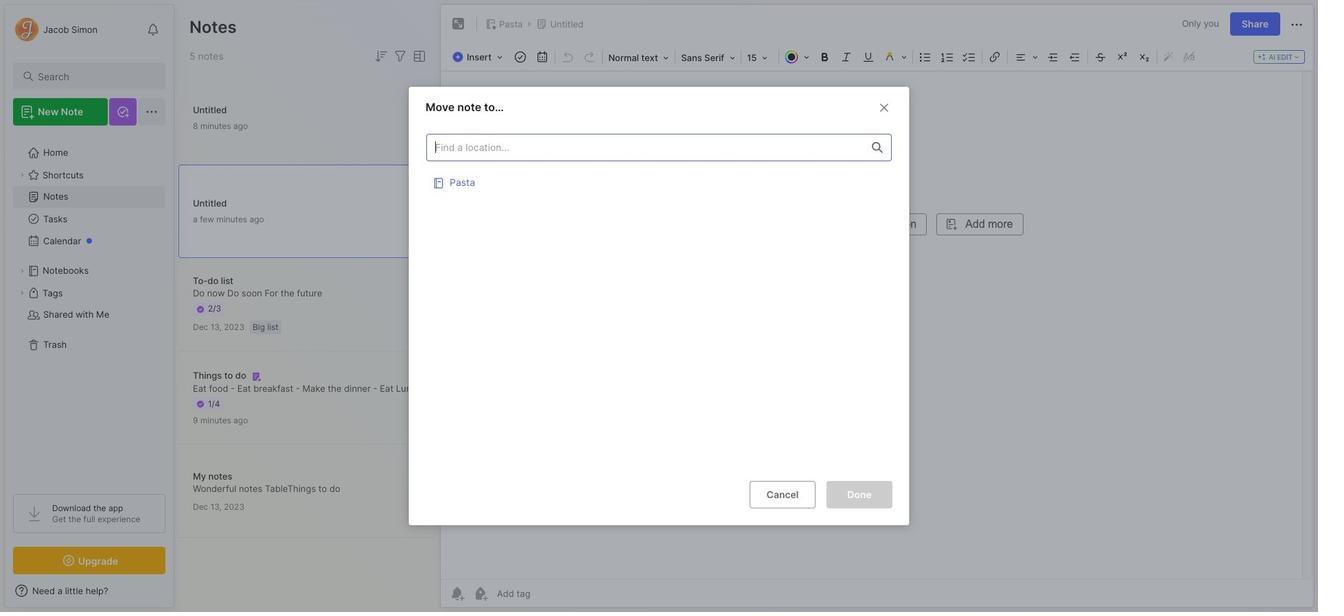 Task type: describe. For each thing, give the bounding box(es) containing it.
strikethrough image
[[1091, 47, 1110, 67]]

expand tags image
[[18, 289, 26, 297]]

none search field inside the main element
[[38, 68, 153, 84]]

font size image
[[743, 48, 777, 66]]

superscript image
[[1113, 47, 1132, 67]]

insert image
[[449, 48, 509, 66]]

tree inside the main element
[[5, 134, 174, 482]]

bold image
[[815, 47, 834, 67]]

Find a location… text field
[[427, 136, 864, 159]]

insert link image
[[985, 47, 1004, 67]]

heading level image
[[604, 48, 674, 66]]

add a reminder image
[[449, 586, 465, 602]]

bulleted list image
[[916, 47, 935, 67]]

numbered list image
[[938, 47, 957, 67]]

cell inside find a location field
[[426, 168, 892, 195]]

outdent image
[[1065, 47, 1085, 67]]

add tag image
[[472, 586, 489, 602]]

Note Editor text field
[[441, 71, 1313, 579]]

task image
[[511, 47, 530, 67]]

checklist image
[[960, 47, 979, 67]]

note window element
[[440, 4, 1314, 608]]



Task type: vqa. For each thing, say whether or not it's contained in the screenshot.
MAIN ELEMENT
yes



Task type: locate. For each thing, give the bounding box(es) containing it.
tree
[[5, 134, 174, 482]]

close image
[[876, 99, 892, 116]]

Find a location field
[[419, 127, 899, 470]]

main element
[[0, 0, 178, 612]]

font color image
[[781, 47, 814, 67]]

subscript image
[[1135, 47, 1154, 67]]

expand notebooks image
[[18, 267, 26, 275]]

Search text field
[[38, 70, 153, 83]]

underline image
[[859, 47, 878, 67]]

italic image
[[837, 47, 856, 67]]

font family image
[[677, 48, 739, 66]]

alignment image
[[1009, 47, 1042, 67]]

None search field
[[38, 68, 153, 84]]

highlight image
[[879, 47, 911, 67]]

indent image
[[1044, 47, 1063, 67]]

cell
[[426, 168, 892, 195]]

expand note image
[[450, 16, 467, 32]]

calendar event image
[[533, 47, 552, 67]]



